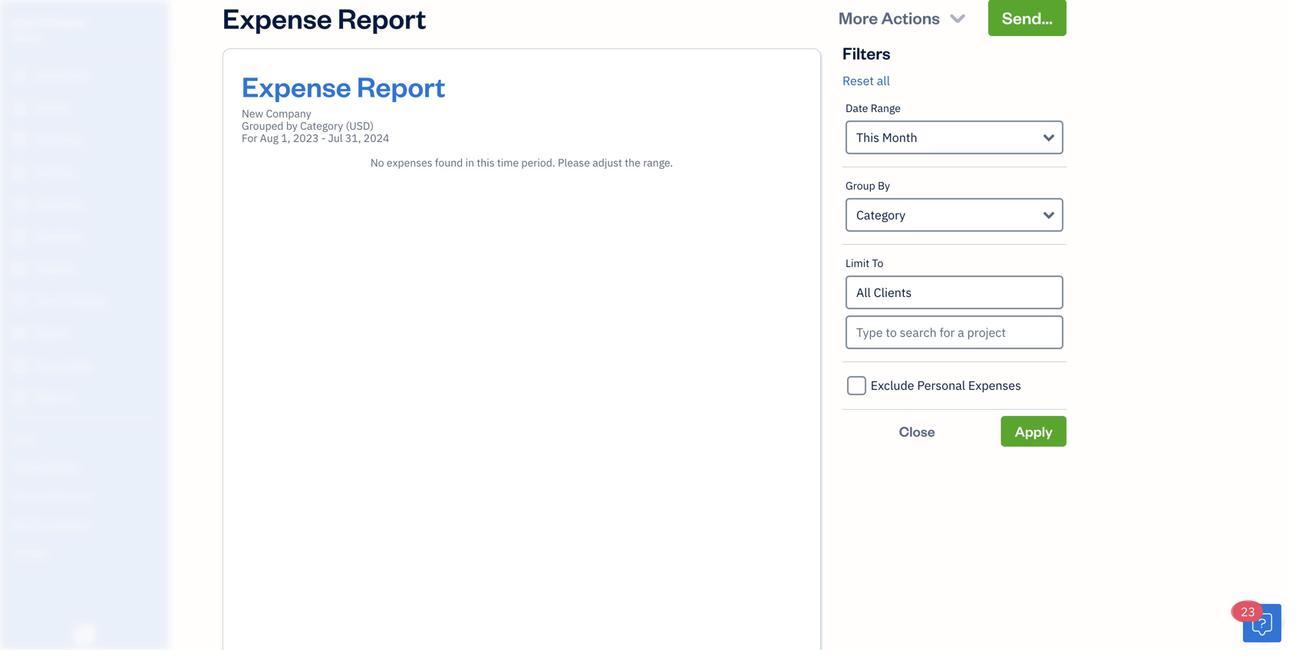Task type: locate. For each thing, give the bounding box(es) containing it.
bank connections link
[[4, 511, 164, 538]]

payment image
[[10, 197, 28, 213]]

send… button
[[988, 0, 1067, 36]]

company up owner at the left top
[[37, 14, 87, 29]]

company
[[37, 14, 87, 29], [266, 106, 311, 120]]

company inside expense report new company grouped by category ( usd ) for aug 1, 2023 - jul 31, 2024
[[266, 106, 311, 120]]

and
[[37, 489, 53, 502]]

company inside new company owner
[[37, 14, 87, 29]]

usd
[[349, 119, 370, 133]]

found
[[435, 155, 463, 170]]

new up for
[[242, 106, 263, 120]]

1 vertical spatial company
[[266, 106, 311, 120]]

category inside field
[[857, 207, 906, 223]]

close
[[899, 422, 935, 440]]

0 vertical spatial company
[[37, 14, 87, 29]]

freshbooks image
[[72, 626, 97, 644]]

0 horizontal spatial new
[[12, 14, 35, 29]]

this
[[857, 129, 880, 145]]

actions
[[882, 7, 940, 28]]

category
[[300, 119, 343, 133], [857, 207, 906, 223]]

23 button
[[1233, 602, 1282, 642]]

expenses
[[387, 155, 433, 170]]

to
[[872, 256, 884, 270]]

new inside expense report new company grouped by category ( usd ) for aug 1, 2023 - jul 31, 2024
[[242, 106, 263, 120]]

1,
[[281, 131, 291, 145]]

apps
[[12, 432, 34, 445]]

connections
[[36, 518, 90, 530]]

0 horizontal spatial company
[[37, 14, 87, 29]]

items
[[12, 489, 35, 502]]

category left (
[[300, 119, 343, 133]]

money image
[[10, 326, 28, 342]]

chevrondown image
[[947, 7, 968, 28]]

items and services
[[12, 489, 93, 502]]

31,
[[345, 131, 361, 145]]

Date Range field
[[846, 120, 1064, 154]]

-
[[321, 131, 326, 145]]

grouped
[[242, 119, 284, 133]]

date range
[[846, 101, 901, 115]]

bank connections
[[12, 518, 90, 530]]

items and services link
[[4, 483, 164, 510]]

date
[[846, 101, 868, 115]]

services
[[55, 489, 93, 502]]

1 vertical spatial category
[[857, 207, 906, 223]]

category down the by
[[857, 207, 906, 223]]

2023
[[293, 131, 319, 145]]

more actions button
[[825, 0, 982, 36]]

new
[[12, 14, 35, 29], [242, 106, 263, 120]]

(
[[346, 119, 349, 133]]

company up 1,
[[266, 106, 311, 120]]

members
[[38, 461, 78, 474]]

reset all
[[843, 73, 890, 89]]

1 horizontal spatial new
[[242, 106, 263, 120]]

1 horizontal spatial company
[[266, 106, 311, 120]]

chart image
[[10, 358, 28, 374]]

0 vertical spatial category
[[300, 119, 343, 133]]

0 vertical spatial new
[[12, 14, 35, 29]]

in
[[466, 155, 474, 170]]

1 horizontal spatial category
[[857, 207, 906, 223]]

new up owner at the left top
[[12, 14, 35, 29]]

personal
[[917, 377, 966, 393]]

settings
[[12, 546, 47, 559]]

estimate image
[[10, 133, 28, 148]]

report image
[[10, 391, 28, 406]]

no expenses found in this time period. please adjust the range.
[[371, 155, 673, 170]]

team members link
[[4, 454, 164, 481]]

dashboard image
[[10, 68, 28, 84]]

1 vertical spatial new
[[242, 106, 263, 120]]

0 horizontal spatial category
[[300, 119, 343, 133]]



Task type: describe. For each thing, give the bounding box(es) containing it.
range.
[[643, 155, 673, 170]]

filters
[[843, 42, 891, 64]]

the
[[625, 155, 641, 170]]

jul
[[328, 131, 343, 145]]

group by element
[[843, 167, 1067, 245]]

Client text field
[[847, 277, 1062, 308]]

apply
[[1015, 422, 1053, 440]]

timer image
[[10, 294, 28, 309]]

bank
[[12, 518, 34, 530]]

send…
[[1002, 7, 1053, 28]]

for
[[242, 131, 257, 145]]

main element
[[0, 0, 207, 650]]

team
[[12, 461, 36, 474]]

by
[[878, 178, 890, 193]]

expense
[[242, 68, 351, 104]]

)
[[370, 119, 374, 133]]

client image
[[10, 101, 28, 116]]

expense image
[[10, 229, 28, 245]]

by
[[286, 119, 298, 133]]

limit
[[846, 256, 870, 270]]

owner
[[12, 30, 43, 43]]

category inside expense report new company grouped by category ( usd ) for aug 1, 2023 - jul 31, 2024
[[300, 119, 343, 133]]

new company owner
[[12, 14, 87, 43]]

adjust
[[593, 155, 622, 170]]

time
[[497, 155, 519, 170]]

range
[[871, 101, 901, 115]]

Project text field
[[847, 317, 1062, 348]]

report
[[357, 68, 445, 104]]

reset all button
[[843, 71, 890, 90]]

expenses
[[969, 377, 1021, 393]]

period.
[[521, 155, 555, 170]]

no
[[371, 155, 384, 170]]

23
[[1241, 604, 1256, 620]]

exclude
[[871, 377, 915, 393]]

reset
[[843, 73, 874, 89]]

this month
[[857, 129, 918, 145]]

new inside new company owner
[[12, 14, 35, 29]]

Group By field
[[846, 198, 1064, 232]]

expense report new company grouped by category ( usd ) for aug 1, 2023 - jul 31, 2024
[[242, 68, 445, 145]]

group
[[846, 178, 875, 193]]

this
[[477, 155, 495, 170]]

exclude personal expenses
[[871, 377, 1021, 393]]

all
[[877, 73, 890, 89]]

group by
[[846, 178, 890, 193]]

please
[[558, 155, 590, 170]]

limit to
[[846, 256, 884, 270]]

team members
[[12, 461, 78, 474]]

month
[[882, 129, 918, 145]]

date range element
[[843, 90, 1067, 167]]

aug
[[260, 131, 279, 145]]

invoice image
[[10, 165, 28, 180]]

close button
[[843, 416, 992, 447]]

settings link
[[4, 540, 164, 566]]

resource center badge image
[[1243, 604, 1282, 642]]

2024
[[364, 131, 389, 145]]

limit to element
[[843, 245, 1067, 362]]

more actions
[[839, 7, 940, 28]]

more
[[839, 7, 878, 28]]

apps link
[[4, 426, 164, 453]]

project image
[[10, 262, 28, 277]]

apply button
[[1001, 416, 1067, 447]]



Task type: vqa. For each thing, say whether or not it's contained in the screenshot.
Client.
no



